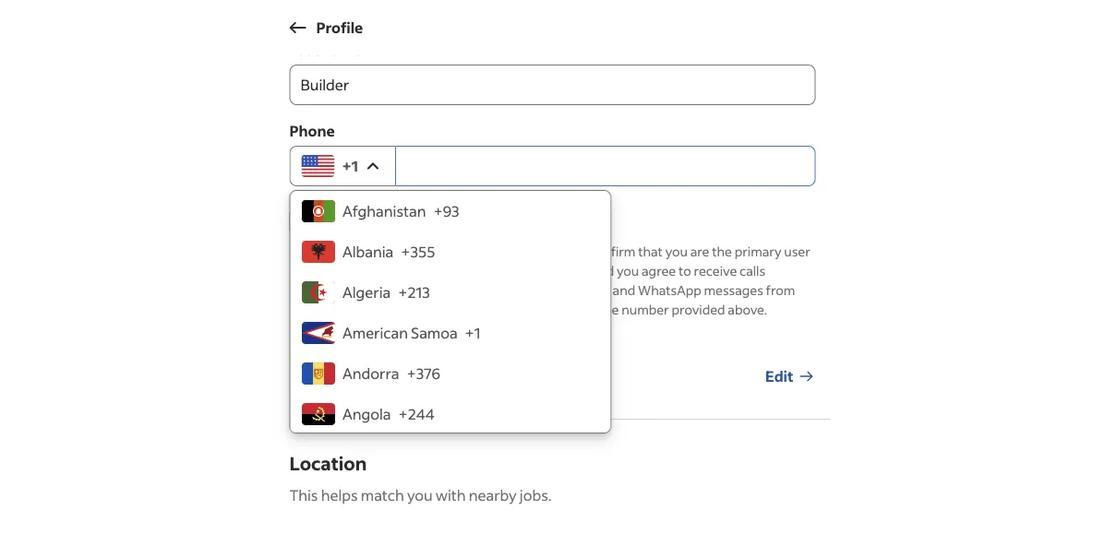 Task type: vqa. For each thing, say whether or not it's contained in the screenshot.


Task type: describe. For each thing, give the bounding box(es) containing it.
or
[[437, 282, 450, 299]]

angola
[[342, 405, 391, 424]]

244
[[408, 405, 434, 424]]

who
[[424, 302, 451, 318]]

angola + 244
[[342, 405, 434, 424]]

Show my number on Indeed checkbox
[[290, 211, 312, 233]]

confirm
[[589, 243, 636, 260]]

american samoa + 1
[[342, 324, 481, 343]]

user
[[785, 243, 811, 260]]

name
[[323, 40, 362, 59]]

use
[[453, 302, 475, 318]]

agree
[[642, 263, 676, 279]]

calls
[[740, 263, 766, 279]]

texts,
[[578, 282, 611, 299]]

pre-
[[453, 282, 479, 299]]

2 to from the left
[[679, 263, 692, 279]]

355
[[410, 243, 435, 261]]

from
[[766, 282, 796, 299]]

my
[[364, 212, 385, 231]]

samoa
[[411, 324, 457, 343]]

receive
[[694, 263, 737, 279]]

+ for 93
[[433, 202, 443, 221]]

with for this
[[430, 243, 456, 260]]

profile
[[316, 18, 363, 37]]

0 vertical spatial number
[[388, 212, 443, 231]]

by
[[290, 243, 305, 260]]

you down confirm
[[617, 263, 640, 279]]

primary
[[735, 243, 782, 260]]

with for nearby
[[436, 486, 466, 505]]

nearby
[[469, 486, 517, 505]]

albania
[[342, 243, 393, 261]]

1
[[474, 324, 481, 343]]

213
[[407, 283, 430, 302]]

match
[[361, 486, 404, 505]]

andorra
[[342, 364, 399, 383]]

and up the texts,
[[592, 263, 615, 279]]

edit link
[[766, 357, 816, 397]]

submitting
[[308, 243, 373, 260]]

that
[[639, 243, 663, 260]]

and right the texts,
[[613, 282, 636, 299]]

you up provided,
[[564, 243, 586, 260]]

indeed down (including
[[290, 302, 331, 318]]

the right at on the bottom of page
[[536, 302, 556, 318]]

recorded
[[479, 282, 534, 299]]

edit
[[766, 367, 794, 386]]

albania + 355
[[342, 243, 435, 261]]

provided,
[[533, 263, 589, 279]]

algeria + 213
[[342, 283, 430, 302]]



Task type: locate. For each thing, give the bounding box(es) containing it.
you right match
[[407, 486, 433, 505]]

(including
[[290, 282, 349, 299]]

with
[[430, 243, 456, 260], [436, 486, 466, 505]]

the up artificial
[[396, 263, 416, 279]]

0 horizontal spatial number
[[388, 212, 443, 231]]

1 horizontal spatial to
[[679, 263, 692, 279]]

2 horizontal spatial number
[[622, 302, 670, 318]]

+ right using
[[398, 283, 407, 302]]

1 horizontal spatial number
[[482, 263, 530, 279]]

last name
[[290, 40, 362, 59]]

+ for 376
[[407, 364, 416, 383]]

afghanistan
[[342, 202, 426, 221]]

indeed down recorded
[[477, 302, 519, 318]]

+ left on
[[433, 202, 443, 221]]

+ right andorra
[[407, 364, 416, 383]]

list box containing afghanistan
[[291, 191, 611, 435]]

you
[[564, 243, 586, 260], [666, 243, 688, 260], [617, 263, 640, 279], [407, 486, 433, 505]]

employers
[[359, 302, 422, 318]]

location
[[290, 452, 367, 476]]

0 horizontal spatial telephone
[[419, 263, 480, 279]]

show
[[323, 212, 361, 231]]

email
[[290, 336, 328, 355]]

telephone up or
[[419, 263, 480, 279]]

list box
[[291, 191, 611, 435]]

with left this
[[430, 243, 456, 260]]

+ for 355
[[401, 243, 410, 261]]

profile link
[[279, 7, 375, 48]]

1 to from the left
[[381, 263, 393, 279]]

jobs.
[[520, 486, 552, 505]]

b0bth3builder2k 23@gmail.com
[[290, 367, 506, 386]]

form
[[398, 243, 427, 260]]

telephone
[[419, 263, 480, 279], [558, 302, 619, 318]]

and down using
[[334, 302, 356, 318]]

indeed up box
[[467, 212, 514, 231]]

+ down the show my number on indeed
[[401, 243, 410, 261]]

indeed
[[467, 212, 514, 231], [290, 302, 331, 318], [477, 302, 519, 318]]

the up receive
[[713, 243, 733, 260]]

on
[[446, 212, 464, 231]]

and
[[290, 263, 312, 279], [592, 263, 615, 279], [613, 282, 636, 299], [334, 302, 356, 318]]

telephone down the texts,
[[558, 302, 619, 318]]

voice),
[[536, 282, 575, 299]]

+
[[433, 202, 443, 221], [401, 243, 410, 261], [398, 283, 407, 302], [465, 324, 474, 343], [407, 364, 416, 383], [398, 405, 408, 424]]

1 vertical spatial number
[[482, 263, 530, 279]]

with left nearby
[[436, 486, 466, 505]]

and down by
[[290, 263, 312, 279]]

above.
[[728, 302, 768, 318]]

with inside by submitting the form with this box checked, you confirm that you are the primary user and subscriber to the telephone number provided, and you agree to receive calls (including using artificial or pre-recorded voice), texts, and whatsapp messages from indeed and employers who use indeed at the telephone number provided above.
[[430, 243, 456, 260]]

the left "form"
[[375, 243, 395, 260]]

messages
[[704, 282, 764, 299]]

93
[[443, 202, 459, 221]]

provided
[[672, 302, 726, 318]]

to down albania + 355
[[381, 263, 393, 279]]

0 vertical spatial telephone
[[419, 263, 480, 279]]

None field
[[290, 0, 816, 24], [290, 65, 816, 105], [290, 0, 816, 24], [290, 65, 816, 105]]

using
[[352, 282, 384, 299]]

at
[[521, 302, 533, 318]]

this helps match you with nearby jobs.
[[290, 486, 552, 505]]

american
[[342, 324, 408, 343]]

+ for 213
[[398, 283, 407, 302]]

number up recorded
[[482, 263, 530, 279]]

artificial
[[387, 282, 435, 299]]

Type phone number telephone field
[[396, 146, 816, 187]]

whatsapp
[[638, 282, 702, 299]]

1 vertical spatial with
[[436, 486, 466, 505]]

+ down the use
[[465, 324, 474, 343]]

are
[[691, 243, 710, 260]]

0 vertical spatial with
[[430, 243, 456, 260]]

number
[[388, 212, 443, 231], [482, 263, 530, 279], [622, 302, 670, 318]]

you left the are
[[666, 243, 688, 260]]

subscriber
[[315, 263, 378, 279]]

by submitting the form with this box checked, you confirm that you are the primary user and subscriber to the telephone number provided, and you agree to receive calls (including using artificial or pre-recorded voice), texts, and whatsapp messages from indeed and employers who use indeed at the telephone number provided above.
[[290, 243, 811, 318]]

afghanistan + 93
[[342, 202, 459, 221]]

this
[[459, 243, 481, 260]]

23@gmail.com
[[404, 367, 506, 386]]

+ right angola
[[398, 405, 408, 424]]

the
[[375, 243, 395, 260], [713, 243, 733, 260], [396, 263, 416, 279], [536, 302, 556, 318]]

+ for 244
[[398, 405, 408, 424]]

number up "form"
[[388, 212, 443, 231]]

376
[[416, 364, 440, 383]]

andorra + 376
[[342, 364, 440, 383]]

algeria
[[342, 283, 391, 302]]

box
[[483, 243, 506, 260]]

1 horizontal spatial telephone
[[558, 302, 619, 318]]

phone
[[290, 121, 335, 140]]

2 vertical spatial number
[[622, 302, 670, 318]]

0 horizontal spatial to
[[381, 263, 393, 279]]

show my number on indeed
[[323, 212, 514, 231]]

to
[[381, 263, 393, 279], [679, 263, 692, 279]]

checked,
[[508, 243, 562, 260]]

last
[[290, 40, 320, 59]]

b0bth3builder2k
[[290, 367, 404, 386]]

helps
[[321, 486, 358, 505]]

1 vertical spatial telephone
[[558, 302, 619, 318]]

this
[[290, 486, 318, 505]]

number down whatsapp
[[622, 302, 670, 318]]

to down the are
[[679, 263, 692, 279]]



